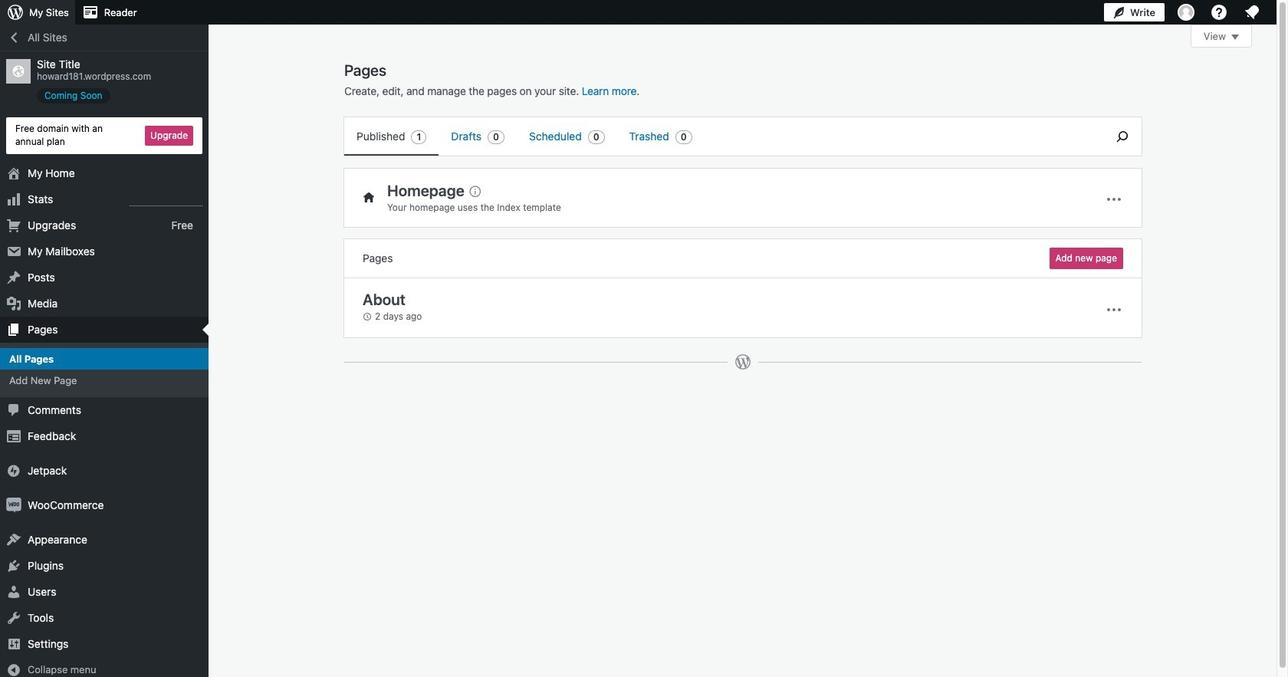 Task type: describe. For each thing, give the bounding box(es) containing it.
manage your notifications image
[[1243, 3, 1261, 21]]

2 img image from the top
[[6, 498, 21, 513]]

closed image
[[1231, 35, 1239, 40]]

highest hourly views 0 image
[[130, 196, 202, 206]]

1 toggle menu image from the top
[[1105, 190, 1123, 209]]

help image
[[1210, 3, 1228, 21]]

more information image
[[468, 184, 481, 197]]



Task type: locate. For each thing, give the bounding box(es) containing it.
main content
[[344, 25, 1252, 386]]

toggle menu image
[[1105, 190, 1123, 209], [1105, 300, 1123, 319]]

1 img image from the top
[[6, 463, 21, 478]]

open search image
[[1103, 127, 1142, 146]]

1 vertical spatial img image
[[6, 498, 21, 513]]

None search field
[[1103, 117, 1142, 156]]

img image
[[6, 463, 21, 478], [6, 498, 21, 513]]

menu
[[344, 117, 1096, 156]]

my profile image
[[1178, 4, 1195, 21]]

0 vertical spatial toggle menu image
[[1105, 190, 1123, 209]]

1 vertical spatial toggle menu image
[[1105, 300, 1123, 319]]

0 vertical spatial img image
[[6, 463, 21, 478]]

2 toggle menu image from the top
[[1105, 300, 1123, 319]]



Task type: vqa. For each thing, say whether or not it's contained in the screenshot.
Toggle menu image
yes



